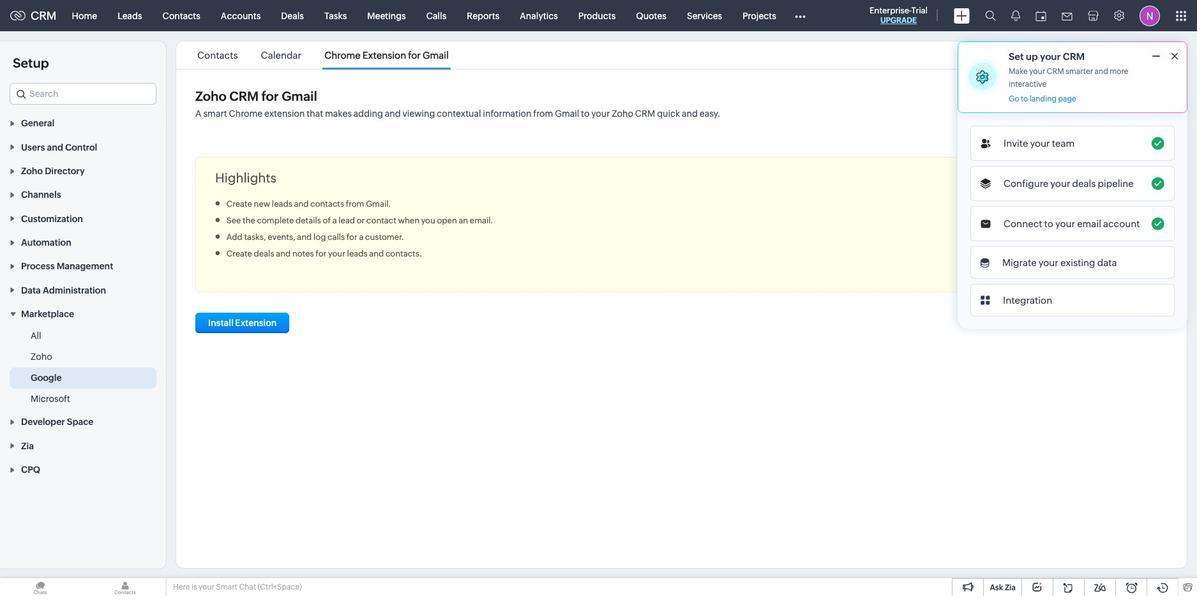 Task type: locate. For each thing, give the bounding box(es) containing it.
1 vertical spatial from
[[346, 199, 364, 209]]

marketplace region
[[0, 326, 166, 410]]

up
[[1026, 51, 1038, 62]]

from right 'information'
[[533, 109, 553, 119]]

deals left "pipeline" at the top right of the page
[[1073, 178, 1096, 189]]

makes
[[325, 109, 352, 119]]

configure
[[1004, 178, 1049, 189]]

deals inside ● create new leads and contacts from gmail. ● see the complete details of a lead or contact when you open an email. ● add tasks, events, and log calls for a customer. ● create deals and notes for your leads and contacts.
[[254, 249, 274, 259]]

zoho for zoho crm for gmail
[[195, 89, 227, 103]]

1 vertical spatial gmail
[[282, 89, 317, 103]]

0 horizontal spatial chrome
[[229, 109, 263, 119]]

contacts down accounts
[[197, 50, 238, 61]]

developer
[[21, 417, 65, 428]]

projects
[[743, 11, 776, 21]]

interactive
[[1009, 80, 1047, 89]]

1 create from the top
[[227, 199, 252, 209]]

and down the events,
[[276, 249, 291, 259]]

1 horizontal spatial gmail
[[423, 50, 449, 61]]

chrome down zoho crm for gmail at the top of the page
[[229, 109, 263, 119]]

chrome
[[325, 50, 361, 61], [229, 109, 263, 119]]

create menu element
[[946, 0, 978, 31]]

calendar
[[261, 50, 302, 61]]

calendar image
[[1036, 11, 1047, 21]]

enterprise-trial upgrade
[[870, 6, 928, 25]]

users and control
[[21, 142, 97, 152]]

zoho inside dropdown button
[[21, 166, 43, 176]]

all link
[[31, 330, 41, 342]]

quotes link
[[626, 0, 677, 31]]

extension
[[363, 50, 406, 61]]

quick
[[657, 109, 680, 119]]

users and control button
[[0, 135, 166, 159]]

a down or
[[359, 232, 364, 242]]

general button
[[0, 111, 166, 135]]

1 vertical spatial deals
[[254, 249, 274, 259]]

smart
[[216, 583, 238, 592]]

0 horizontal spatial to
[[581, 109, 590, 119]]

leads up complete
[[272, 199, 292, 209]]

your inside ● create new leads and contacts from gmail. ● see the complete details of a lead or contact when you open an email. ● add tasks, events, and log calls for a customer. ● create deals and notes for your leads and contacts.
[[328, 249, 345, 259]]

search image
[[985, 10, 996, 21]]

2 horizontal spatial gmail
[[555, 109, 579, 119]]

for up extension
[[261, 89, 279, 103]]

0 horizontal spatial deals
[[254, 249, 274, 259]]

list
[[186, 42, 460, 69]]

to inside set up your crm make your crm smarter and more interactive go to landing page
[[1021, 95, 1028, 103]]

and right adding
[[385, 109, 401, 119]]

search element
[[978, 0, 1004, 31]]

zoho for zoho directory
[[21, 166, 43, 176]]

contacts link down accounts
[[195, 50, 240, 61]]

None button
[[195, 313, 290, 333]]

invite your team
[[1004, 138, 1075, 149]]

0 vertical spatial zia
[[21, 441, 34, 451]]

reports
[[467, 11, 500, 21]]

1 vertical spatial a
[[359, 232, 364, 242]]

automation
[[21, 238, 71, 248]]

contacts image
[[85, 579, 165, 596]]

0 horizontal spatial a
[[332, 216, 337, 225]]

0 vertical spatial chrome
[[325, 50, 361, 61]]

0 horizontal spatial leads
[[272, 199, 292, 209]]

None field
[[10, 83, 156, 105]]

contact
[[367, 216, 396, 225]]

0 horizontal spatial from
[[346, 199, 364, 209]]

services link
[[677, 0, 733, 31]]

zoho down users
[[21, 166, 43, 176]]

general
[[21, 118, 54, 129]]

home
[[72, 11, 97, 21]]

0 vertical spatial contacts
[[163, 11, 200, 21]]

leads down customer.
[[347, 249, 368, 259]]

connect to your email account
[[1004, 218, 1140, 229]]

here
[[173, 583, 190, 592]]

accounts
[[221, 11, 261, 21]]

gmail up extension
[[282, 89, 317, 103]]

mails image
[[1062, 12, 1073, 20]]

products link
[[568, 0, 626, 31]]

gmail right 'information'
[[555, 109, 579, 119]]

zia up cpq
[[21, 441, 34, 451]]

zoho up google link
[[31, 352, 52, 362]]

1 vertical spatial chrome
[[229, 109, 263, 119]]

0 vertical spatial to
[[1021, 95, 1028, 103]]

zoho inside marketplace 'region'
[[31, 352, 52, 362]]

deals down the tasks,
[[254, 249, 274, 259]]

create up see
[[227, 199, 252, 209]]

1 vertical spatial zia
[[1005, 584, 1016, 593]]

zia
[[21, 441, 34, 451], [1005, 584, 1016, 593]]

set
[[1009, 51, 1024, 62]]

0 horizontal spatial zia
[[21, 441, 34, 451]]

0 vertical spatial deals
[[1073, 178, 1096, 189]]

create
[[227, 199, 252, 209], [227, 249, 252, 259]]

and up details at the left top of the page
[[294, 199, 309, 209]]

notes
[[292, 249, 314, 259]]

ask
[[990, 584, 1003, 593]]

and right users
[[47, 142, 63, 152]]

products
[[579, 11, 616, 21]]

create down add
[[227, 249, 252, 259]]

and left easy.
[[682, 109, 698, 119]]

that
[[307, 109, 323, 119]]

create menu image
[[954, 8, 970, 23]]

viewing
[[403, 109, 435, 119]]

zoho directory
[[21, 166, 85, 176]]

meetings link
[[357, 0, 416, 31]]

and left log
[[297, 232, 312, 242]]

of
[[323, 216, 331, 225]]

contacts right 'leads'
[[163, 11, 200, 21]]

meetings
[[367, 11, 406, 21]]

to
[[1021, 95, 1028, 103], [581, 109, 590, 119], [1045, 218, 1054, 229]]

profile image
[[1140, 5, 1160, 26]]

2 horizontal spatial to
[[1045, 218, 1054, 229]]

● create new leads and contacts from gmail. ● see the complete details of a lead or contact when you open an email. ● add tasks, events, and log calls for a customer. ● create deals and notes for your leads and contacts.
[[215, 199, 493, 259]]

marketplace
[[21, 309, 74, 319]]

0 vertical spatial create
[[227, 199, 252, 209]]

directory
[[45, 166, 85, 176]]

data administration
[[21, 285, 106, 296]]

2 create from the top
[[227, 249, 252, 259]]

reports link
[[457, 0, 510, 31]]

1 horizontal spatial to
[[1021, 95, 1028, 103]]

setup
[[13, 56, 49, 70]]

for right extension
[[408, 50, 421, 61]]

Search text field
[[10, 84, 156, 104]]

you
[[421, 216, 435, 225]]

from up or
[[346, 199, 364, 209]]

leads
[[272, 199, 292, 209], [347, 249, 368, 259]]

process management button
[[0, 254, 166, 278]]

1 horizontal spatial a
[[359, 232, 364, 242]]

and
[[1095, 67, 1109, 76], [385, 109, 401, 119], [682, 109, 698, 119], [47, 142, 63, 152], [294, 199, 309, 209], [297, 232, 312, 242], [276, 249, 291, 259], [369, 249, 384, 259]]

ask zia
[[990, 584, 1016, 593]]

1 vertical spatial leads
[[347, 249, 368, 259]]

0 vertical spatial gmail
[[423, 50, 449, 61]]

contacts link right 'leads'
[[152, 0, 211, 31]]

zia right ask
[[1005, 584, 1016, 593]]

●
[[215, 199, 220, 209], [215, 215, 220, 225], [215, 232, 220, 242], [215, 248, 220, 259]]

email
[[1077, 218, 1102, 229]]

gmail down calls on the left
[[423, 50, 449, 61]]

zoho up smart
[[195, 89, 227, 103]]

1 vertical spatial create
[[227, 249, 252, 259]]

log
[[314, 232, 326, 242]]

here is your smart chat (ctrl+space)
[[173, 583, 302, 592]]

zoho crm for gmail
[[195, 89, 317, 103]]

0 horizontal spatial gmail
[[282, 89, 317, 103]]

and left more
[[1095, 67, 1109, 76]]

contacts.
[[386, 249, 422, 259]]

a right of
[[332, 216, 337, 225]]

analytics link
[[510, 0, 568, 31]]

deals
[[281, 11, 304, 21]]

1 horizontal spatial chrome
[[325, 50, 361, 61]]

0 vertical spatial from
[[533, 109, 553, 119]]

zoho directory button
[[0, 159, 166, 183]]

integration
[[1003, 295, 1053, 306]]

zoho left quick
[[612, 109, 633, 119]]

chrome down tasks link
[[325, 50, 361, 61]]

projects link
[[733, 0, 787, 31]]

profile element
[[1132, 0, 1168, 31]]

a
[[332, 216, 337, 225], [359, 232, 364, 242]]



Task type: describe. For each thing, give the bounding box(es) containing it.
calls
[[328, 232, 345, 242]]

chat
[[239, 583, 256, 592]]

extension
[[264, 109, 305, 119]]

smart
[[203, 109, 227, 119]]

1 horizontal spatial leads
[[347, 249, 368, 259]]

adding
[[354, 109, 383, 119]]

cpq
[[21, 465, 40, 475]]

zoho for zoho
[[31, 352, 52, 362]]

accounts link
[[211, 0, 271, 31]]

Other Modules field
[[787, 5, 814, 26]]

information
[[483, 109, 532, 119]]

see
[[227, 216, 241, 225]]

leads link
[[107, 0, 152, 31]]

zoho link
[[31, 351, 52, 363]]

and inside dropdown button
[[47, 142, 63, 152]]

gmail for chrome extension for gmail
[[423, 50, 449, 61]]

set up your crm make your crm smarter and more interactive go to landing page
[[1009, 51, 1129, 103]]

an
[[459, 216, 468, 225]]

automation button
[[0, 230, 166, 254]]

signals element
[[1004, 0, 1028, 31]]

pipeline
[[1098, 178, 1134, 189]]

a
[[195, 109, 202, 119]]

contacts
[[311, 199, 344, 209]]

users
[[21, 142, 45, 152]]

gmail for zoho crm for gmail
[[282, 89, 317, 103]]

chats image
[[0, 579, 80, 596]]

events,
[[268, 232, 295, 242]]

contextual
[[437, 109, 481, 119]]

data
[[1098, 257, 1117, 268]]

process management
[[21, 261, 113, 272]]

crm link
[[10, 9, 57, 22]]

2 ● from the top
[[215, 215, 220, 225]]

go
[[1009, 95, 1020, 103]]

migrate
[[1003, 257, 1037, 268]]

1 horizontal spatial from
[[533, 109, 553, 119]]

from inside ● create new leads and contacts from gmail. ● see the complete details of a lead or contact when you open an email. ● add tasks, events, and log calls for a customer. ● create deals and notes for your leads and contacts.
[[346, 199, 364, 209]]

existing
[[1061, 257, 1096, 268]]

microsoft
[[31, 394, 70, 404]]

services
[[687, 11, 722, 21]]

2 vertical spatial gmail
[[555, 109, 579, 119]]

and down customer.
[[369, 249, 384, 259]]

4 ● from the top
[[215, 248, 220, 259]]

customization
[[21, 214, 83, 224]]

2 vertical spatial to
[[1045, 218, 1054, 229]]

new
[[254, 199, 270, 209]]

connect
[[1004, 218, 1043, 229]]

space
[[67, 417, 94, 428]]

analytics
[[520, 11, 558, 21]]

customization button
[[0, 207, 166, 230]]

make
[[1009, 67, 1028, 76]]

0 vertical spatial a
[[332, 216, 337, 225]]

landing
[[1030, 95, 1057, 103]]

is
[[192, 583, 197, 592]]

for down log
[[316, 249, 327, 259]]

the
[[243, 216, 255, 225]]

calendar link
[[259, 50, 303, 61]]

calls
[[426, 11, 447, 21]]

a smart chrome extension that makes adding and viewing contextual information from gmail to your zoho crm quick and easy.
[[195, 109, 720, 119]]

3 ● from the top
[[215, 232, 220, 242]]

gmail.
[[366, 199, 391, 209]]

lead
[[339, 216, 355, 225]]

account
[[1104, 218, 1140, 229]]

0 vertical spatial contacts link
[[152, 0, 211, 31]]

1 vertical spatial to
[[581, 109, 590, 119]]

signals image
[[1012, 10, 1021, 21]]

when
[[398, 216, 420, 225]]

invite
[[1004, 138, 1029, 149]]

smarter
[[1066, 67, 1093, 76]]

more
[[1110, 67, 1129, 76]]

1 horizontal spatial deals
[[1073, 178, 1096, 189]]

calls link
[[416, 0, 457, 31]]

chrome extension for gmail link
[[323, 50, 451, 61]]

data
[[21, 285, 41, 296]]

developer space button
[[0, 410, 166, 434]]

cpq button
[[0, 458, 166, 482]]

1 horizontal spatial zia
[[1005, 584, 1016, 593]]

chrome extension for gmail
[[325, 50, 449, 61]]

and inside set up your crm make your crm smarter and more interactive go to landing page
[[1095, 67, 1109, 76]]

customer.
[[365, 232, 404, 242]]

zia inside dropdown button
[[21, 441, 34, 451]]

highlights
[[215, 171, 276, 185]]

trial
[[912, 6, 928, 15]]

google
[[31, 373, 62, 383]]

list containing contacts
[[186, 42, 460, 69]]

migrate your existing data
[[1003, 257, 1117, 268]]

control
[[65, 142, 97, 152]]

process
[[21, 261, 55, 272]]

zia button
[[0, 434, 166, 458]]

data administration button
[[0, 278, 166, 302]]

configure your deals pipeline
[[1004, 178, 1134, 189]]

chrome inside list
[[325, 50, 361, 61]]

team
[[1052, 138, 1075, 149]]

0 vertical spatial leads
[[272, 199, 292, 209]]

management
[[57, 261, 113, 272]]

1 vertical spatial contacts link
[[195, 50, 240, 61]]

complete
[[257, 216, 294, 225]]

1 ● from the top
[[215, 199, 220, 209]]

for right 'calls'
[[347, 232, 358, 242]]

microsoft link
[[31, 393, 70, 406]]

(ctrl+space)
[[258, 583, 302, 592]]

all
[[31, 331, 41, 341]]

1 vertical spatial contacts
[[197, 50, 238, 61]]

page
[[1059, 95, 1077, 103]]

mails element
[[1054, 1, 1081, 30]]

deals link
[[271, 0, 314, 31]]

easy.
[[700, 109, 720, 119]]

enterprise-
[[870, 6, 912, 15]]

details
[[296, 216, 321, 225]]



Task type: vqa. For each thing, say whether or not it's contained in the screenshot.
leftmost THE FROM
yes



